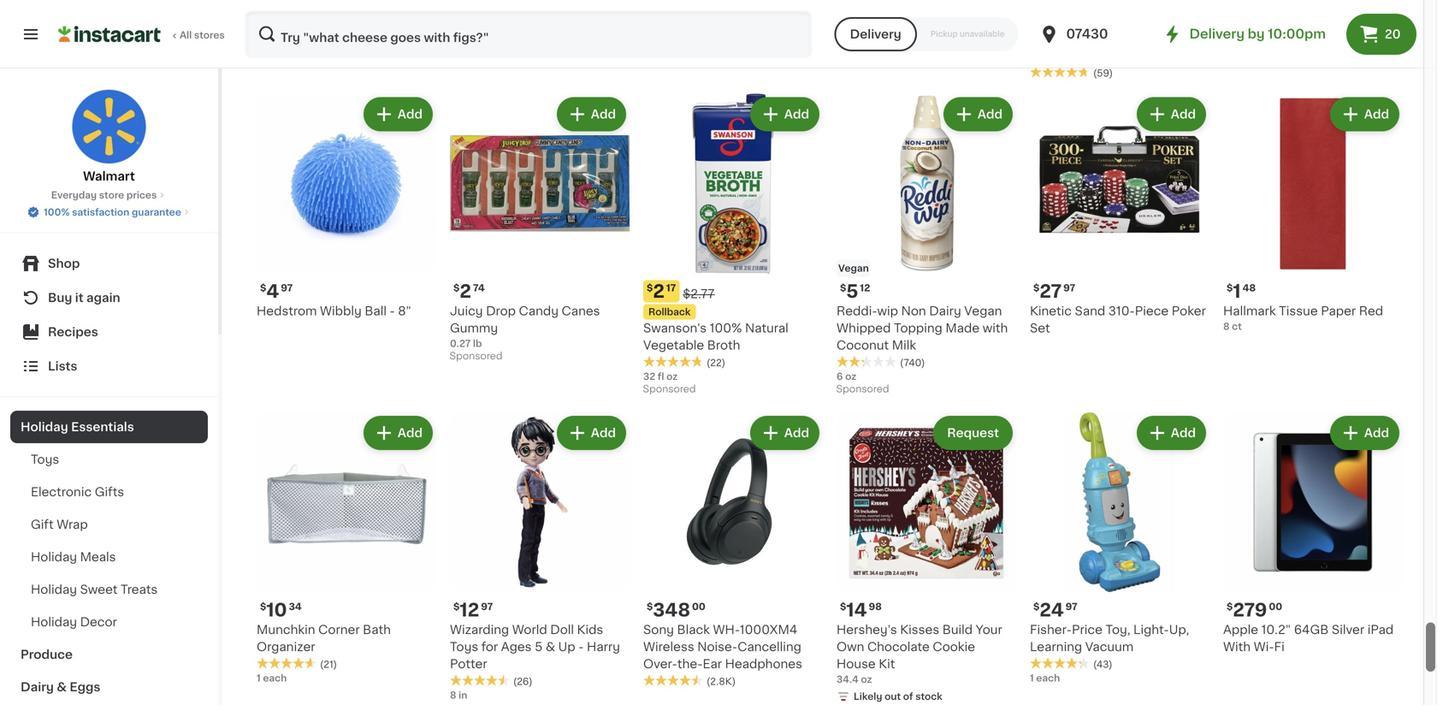 Task type: locate. For each thing, give the bounding box(es) containing it.
0 horizontal spatial 00
[[692, 602, 706, 611]]

nerf
[[450, 15, 477, 27]]

alex brands walking spring toy, original 1 each
[[257, 15, 420, 59]]

1 horizontal spatial delivery
[[1190, 28, 1245, 40]]

0 horizontal spatial 5
[[535, 641, 543, 653]]

- inside wizarding world doll kids toys for ages 5 & up - harry potter
[[579, 641, 584, 653]]

& left up
[[546, 641, 555, 653]]

1 each down learning
[[1030, 673, 1060, 683]]

guarantee
[[132, 208, 181, 217]]

6 down coconut at the top right of page
[[837, 372, 843, 381]]

$ inside "$ 14 98"
[[840, 602, 847, 611]]

dairy inside reddi-wip non dairy vegan whipped topping made with coconut milk
[[929, 305, 962, 317]]

1 inside the alex brands walking spring toy, original 1 each
[[257, 49, 261, 59]]

0 vertical spatial sony
[[643, 15, 674, 27]]

1 horizontal spatial 2
[[653, 282, 665, 300]]

each inside the alex brands walking spring toy, original 1 each
[[263, 49, 287, 59]]

black down '$ 348 00'
[[677, 624, 710, 636]]

1 down alex at left top
[[257, 49, 261, 59]]

wireless
[[707, 15, 758, 27], [643, 641, 695, 653]]

(21)
[[320, 660, 337, 669]]

- up (548) in the top of the page
[[717, 33, 722, 44]]

product group
[[257, 94, 436, 320], [450, 94, 630, 366], [643, 94, 823, 399], [837, 94, 1017, 399], [1030, 94, 1210, 337], [1224, 94, 1403, 333], [257, 412, 436, 685], [450, 412, 630, 702], [643, 412, 823, 688], [837, 412, 1017, 705], [1030, 412, 1210, 685], [1224, 412, 1403, 655]]

juicy
[[450, 305, 483, 317]]

0 horizontal spatial 1 each
[[257, 673, 287, 683]]

$ inside $ 10 34
[[260, 602, 266, 611]]

00 up 10.2"
[[1269, 602, 1283, 611]]

1 vertical spatial &
[[546, 641, 555, 653]]

sony black wh-1000xm4 wireless noise-cancelling over-the-ear headphones
[[643, 624, 803, 670]]

32 fl oz
[[643, 372, 678, 381]]

sponsored badge image
[[450, 352, 502, 362], [643, 385, 695, 394], [837, 385, 889, 394]]

0 horizontal spatial toys
[[31, 454, 59, 466]]

(59)
[[1094, 68, 1113, 78]]

0 horizontal spatial 6
[[530, 15, 538, 27]]

97 up "wizarding"
[[481, 602, 493, 611]]

laugh
[[1106, 15, 1143, 27]]

0 vertical spatial &
[[1146, 15, 1156, 27]]

wip
[[878, 305, 899, 317]]

sponsored badge image for 5
[[837, 385, 889, 394]]

toy, up the vacuum
[[1106, 624, 1131, 636]]

each
[[263, 49, 287, 59], [263, 673, 287, 683], [1037, 673, 1060, 683]]

1 1 each from the left
[[257, 673, 287, 683]]

request
[[947, 427, 999, 439]]

the 99 metal slinky
[[1224, 15, 1341, 27]]

metal
[[1268, 15, 1302, 27]]

0 vertical spatial wireless
[[707, 15, 758, 27]]

add
[[398, 108, 423, 120], [591, 108, 616, 120], [784, 108, 809, 120], [978, 108, 1003, 120], [1171, 108, 1196, 120], [1365, 108, 1390, 120], [398, 427, 423, 439], [591, 427, 616, 439], [784, 427, 809, 439], [1171, 427, 1196, 439], [1365, 427, 1390, 439]]

20
[[1385, 28, 1401, 40]]

$ inside $ 5 12
[[840, 283, 847, 293]]

8
[[1224, 322, 1230, 331], [450, 691, 457, 700]]

noise-
[[698, 641, 738, 653]]

2 1 each from the left
[[1030, 673, 1060, 683]]

delivery down the
[[1190, 28, 1245, 40]]

8"
[[398, 305, 411, 317]]

delivery
[[1190, 28, 1245, 40], [850, 28, 902, 40]]

0 vertical spatial 8
[[1224, 322, 1230, 331]]

- right up
[[579, 641, 584, 653]]

non
[[902, 305, 926, 317]]

delivery down the gazillion
[[850, 28, 902, 40]]

- inside the sony true wireless in-ear headphone - black
[[717, 33, 722, 44]]

1 vertical spatial fisher-
[[1030, 624, 1072, 636]]

1 price from the top
[[1072, 15, 1103, 27]]

1 each down organizer
[[257, 673, 287, 683]]

ages
[[501, 641, 532, 653]]

hershey's
[[837, 624, 897, 636]]

97 inside $ 24 97
[[1066, 602, 1078, 611]]

00 inside $ 279 00
[[1269, 602, 1283, 611]]

price for vacuum
[[1072, 624, 1103, 636]]

5 down world at the left bottom of page
[[535, 641, 543, 653]]

8 inside hallmark tissue paper red 8 ct
[[1224, 322, 1230, 331]]

1 vertical spatial black
[[677, 624, 710, 636]]

each down learning
[[1037, 673, 1060, 683]]

wireless up (548) in the top of the page
[[707, 15, 758, 27]]

34
[[289, 602, 302, 611]]

14
[[847, 601, 867, 619]]

$ left 98
[[840, 602, 847, 611]]

holiday down holiday meals
[[31, 584, 77, 596]]

1 vertical spatial 5
[[535, 641, 543, 653]]

0 vertical spatial fisher-
[[1030, 15, 1072, 27]]

in-
[[761, 15, 777, 27]]

2 horizontal spatial oz
[[861, 675, 872, 684]]

00 right 348 on the left bottom
[[692, 602, 706, 611]]

2 horizontal spatial -
[[717, 33, 722, 44]]

2 left 74 on the top of page
[[460, 282, 471, 300]]

add button for 10
[[365, 418, 431, 448]]

1 vertical spatial sony
[[643, 624, 674, 636]]

ball
[[365, 305, 387, 317]]

1 vertical spatial 12
[[460, 601, 479, 619]]

of
[[903, 692, 914, 701]]

the
[[1224, 15, 1246, 27]]

$ left 34
[[260, 602, 266, 611]]

hurricane
[[937, 15, 996, 27]]

$ inside $ 12 97
[[454, 602, 460, 611]]

wizarding
[[450, 624, 509, 636]]

decor
[[80, 616, 117, 628]]

holiday for holiday meals
[[31, 551, 77, 563]]

product group containing 348
[[643, 412, 823, 688]]

instacart logo image
[[58, 24, 161, 44]]

wi-
[[1254, 641, 1275, 653]]

0 vertical spatial 5
[[847, 282, 859, 300]]

for
[[482, 641, 498, 653]]

0 vertical spatial toy,
[[257, 33, 282, 44]]

learn
[[1159, 15, 1192, 27]]

$ up reddi-
[[840, 283, 847, 293]]

(740)
[[900, 358, 925, 368]]

holiday essentials link
[[10, 411, 208, 443]]

canes
[[562, 305, 600, 317]]

dairy up made
[[929, 305, 962, 317]]

toy, inside the alex brands walking spring toy, original 1 each
[[257, 33, 282, 44]]

up
[[559, 641, 576, 653]]

12 up "wizarding"
[[460, 601, 479, 619]]

sony up headphone
[[643, 15, 674, 27]]

holiday up produce
[[31, 616, 77, 628]]

product group containing 4
[[257, 94, 436, 320]]

2 horizontal spatial sponsored badge image
[[837, 385, 889, 394]]

00 inside '$ 348 00'
[[692, 602, 706, 611]]

sponsored badge image down lb
[[450, 352, 502, 362]]

nerf fortnite 6 shooter dart blaster button
[[450, 0, 630, 47]]

$ 5 12
[[840, 282, 871, 300]]

2 price from the top
[[1072, 624, 1103, 636]]

2 2 from the left
[[653, 282, 665, 300]]

$ up hedstrom
[[260, 283, 266, 293]]

holiday left essentials
[[21, 421, 68, 433]]

0 horizontal spatial toy,
[[257, 33, 282, 44]]

0 vertical spatial 12
[[860, 283, 871, 293]]

$ inside $ 279 00
[[1227, 602, 1233, 611]]

(548)
[[707, 51, 733, 61]]

1 vertical spatial -
[[390, 305, 395, 317]]

2 fisher- from the top
[[1030, 624, 1072, 636]]

0 horizontal spatial 100%
[[44, 208, 70, 217]]

12 up reddi-
[[860, 283, 871, 293]]

each down organizer
[[263, 673, 287, 683]]

1 vertical spatial wireless
[[643, 641, 695, 653]]

price inside the fisher-price toy, light-up, learning vacuum
[[1072, 624, 1103, 636]]

1 vertical spatial 6
[[837, 372, 843, 381]]

2 left 17
[[653, 282, 665, 300]]

2 vertical spatial -
[[579, 641, 584, 653]]

97 for 12
[[481, 602, 493, 611]]

price inside fisher-price laugh & learn magical lights fishbowl toy model
[[1072, 15, 1103, 27]]

$ up over-
[[647, 602, 653, 611]]

5 up reddi-
[[847, 282, 859, 300]]

lists
[[48, 360, 77, 372]]

sponsored badge image inside product group
[[837, 385, 889, 394]]

price for lights
[[1072, 15, 1103, 27]]

everyday store prices link
[[51, 188, 167, 202]]

& up fishbowl
[[1146, 15, 1156, 27]]

0 vertical spatial black
[[726, 33, 758, 44]]

milk
[[892, 339, 917, 351]]

1 horizontal spatial black
[[726, 33, 758, 44]]

each down alex at left top
[[263, 49, 287, 59]]

toy, down alex at left top
[[257, 33, 282, 44]]

0 vertical spatial dairy
[[929, 305, 962, 317]]

$ for 27
[[1034, 283, 1040, 293]]

gummy
[[450, 322, 498, 334]]

$ inside $ 1 48
[[1227, 283, 1233, 293]]

8 left in
[[450, 691, 457, 700]]

harry
[[587, 641, 620, 653]]

product group containing 24
[[1030, 412, 1210, 685]]

ipad
[[1368, 624, 1394, 636]]

1 vertical spatial vegan
[[965, 305, 1002, 317]]

add for 4
[[398, 108, 423, 120]]

0 horizontal spatial -
[[390, 305, 395, 317]]

0 horizontal spatial 2
[[460, 282, 471, 300]]

0 vertical spatial 100%
[[44, 208, 70, 217]]

sony down 348 on the left bottom
[[643, 624, 674, 636]]

$ left 48
[[1227, 283, 1233, 293]]

00 for 279
[[1269, 602, 1283, 611]]

$ inside $ 4 97
[[260, 283, 266, 293]]

0 horizontal spatial delivery
[[850, 28, 902, 40]]

ear down noise-
[[703, 658, 722, 670]]

0 vertical spatial -
[[717, 33, 722, 44]]

gazillion bubble hurricane button
[[837, 0, 1017, 30]]

delivery inside button
[[850, 28, 902, 40]]

vegan up $ 5 12
[[839, 264, 869, 273]]

6
[[530, 15, 538, 27], [837, 372, 843, 381]]

drop
[[486, 305, 516, 317]]

1 vertical spatial toys
[[450, 641, 479, 653]]

holiday down 'gift wrap'
[[31, 551, 77, 563]]

$ inside $ 24 97
[[1034, 602, 1040, 611]]

$ left 17
[[647, 283, 653, 293]]

produce link
[[10, 638, 208, 671]]

holiday for holiday sweet treats
[[31, 584, 77, 596]]

1 vertical spatial 8
[[450, 691, 457, 700]]

1 horizontal spatial 6
[[837, 372, 843, 381]]

prices
[[127, 190, 157, 200]]

& inside fisher-price laugh & learn magical lights fishbowl toy model
[[1146, 15, 1156, 27]]

add for 10
[[398, 427, 423, 439]]

1 2 from the left
[[460, 282, 471, 300]]

model
[[1030, 50, 1068, 62]]

None search field
[[245, 10, 813, 58]]

0 vertical spatial price
[[1072, 15, 1103, 27]]

holiday inside holiday meals link
[[31, 551, 77, 563]]

toys up potter
[[450, 641, 479, 653]]

0 horizontal spatial sponsored badge image
[[450, 352, 502, 362]]

97 inside $ 4 97
[[281, 283, 293, 293]]

2 horizontal spatial &
[[1146, 15, 1156, 27]]

24
[[1040, 601, 1064, 619]]

1 horizontal spatial &
[[546, 641, 555, 653]]

$ up learning
[[1034, 602, 1040, 611]]

1 horizontal spatial wireless
[[707, 15, 758, 27]]

2 sony from the top
[[643, 624, 674, 636]]

add button for 12
[[559, 418, 625, 448]]

satisfaction
[[72, 208, 129, 217]]

1 each for 10
[[257, 673, 287, 683]]

toys up electronic
[[31, 454, 59, 466]]

1 left 48
[[1233, 282, 1241, 300]]

1 horizontal spatial 5
[[847, 282, 859, 300]]

bubble
[[891, 15, 934, 27]]

price up 07430
[[1072, 15, 1103, 27]]

price up the vacuum
[[1072, 624, 1103, 636]]

holiday inside holiday decor link
[[31, 616, 77, 628]]

1 horizontal spatial ear
[[777, 15, 796, 27]]

12 inside $ 5 12
[[860, 283, 871, 293]]

$ up 'apple'
[[1227, 602, 1233, 611]]

holiday inside holiday sweet treats "link"
[[31, 584, 77, 596]]

1 horizontal spatial sponsored badge image
[[643, 385, 695, 394]]

$ inside the $ 27 97
[[1034, 283, 1040, 293]]

8 left ct
[[1224, 322, 1230, 331]]

97 right 4
[[281, 283, 293, 293]]

black up (548) in the top of the page
[[726, 33, 758, 44]]

delivery for delivery by 10:00pm
[[1190, 28, 1245, 40]]

97 inside $ 12 97
[[481, 602, 493, 611]]

0 horizontal spatial vegan
[[839, 264, 869, 273]]

0 vertical spatial 6
[[530, 15, 538, 27]]

$ inside $ 2 74
[[454, 283, 460, 293]]

1 fisher- from the top
[[1030, 15, 1072, 27]]

ear left the gazillion
[[777, 15, 796, 27]]

1 vertical spatial 100%
[[710, 322, 742, 334]]

oz right the fl at the bottom of the page
[[667, 372, 678, 381]]

up,
[[1169, 624, 1190, 636]]

1 vertical spatial toy,
[[1106, 624, 1131, 636]]

lights
[[1080, 33, 1118, 44]]

hedstrom wibbly ball - 8"
[[257, 305, 411, 317]]

wireless inside the sony true wireless in-ear headphone - black
[[707, 15, 758, 27]]

dairy
[[929, 305, 962, 317], [21, 681, 54, 693]]

vegan up the with
[[965, 305, 1002, 317]]

oz up likely
[[861, 675, 872, 684]]

$ up kinetic
[[1034, 283, 1040, 293]]

sweet
[[80, 584, 118, 596]]

0 horizontal spatial oz
[[667, 372, 678, 381]]

essentials
[[71, 421, 134, 433]]

$ up "wizarding"
[[454, 602, 460, 611]]

0 vertical spatial ear
[[777, 15, 796, 27]]

$2.17 original price: $2.77 element
[[643, 280, 823, 302]]

sony true wireless in-ear headphone - black
[[643, 15, 796, 44]]

sponsored badge image down 6 oz
[[837, 385, 889, 394]]

$ for 4
[[260, 283, 266, 293]]

holiday essentials
[[21, 421, 134, 433]]

100% up broth
[[710, 322, 742, 334]]

1 horizontal spatial dairy
[[929, 305, 962, 317]]

64gb
[[1294, 624, 1329, 636]]

6 inside nerf fortnite 6 shooter dart blaster
[[530, 15, 538, 27]]

0 vertical spatial toys
[[31, 454, 59, 466]]

1 vertical spatial price
[[1072, 624, 1103, 636]]

sony inside the sony true wireless in-ear headphone - black
[[643, 15, 674, 27]]

1 00 from the left
[[692, 602, 706, 611]]

1 horizontal spatial 100%
[[710, 322, 742, 334]]

2 vertical spatial &
[[57, 681, 67, 693]]

1 each
[[257, 673, 287, 683], [1030, 673, 1060, 683]]

97 for 4
[[281, 283, 293, 293]]

coconut
[[837, 339, 889, 351]]

1 horizontal spatial 00
[[1269, 602, 1283, 611]]

1 horizontal spatial 8
[[1224, 322, 1230, 331]]

- left 8"
[[390, 305, 395, 317]]

add button for 27
[[1139, 99, 1205, 130]]

sponsored badge image down the fl at the bottom of the page
[[643, 385, 695, 394]]

$ left 74 on the top of page
[[454, 283, 460, 293]]

2 00 from the left
[[1269, 602, 1283, 611]]

0 horizontal spatial wireless
[[643, 641, 695, 653]]

vegetable
[[643, 339, 704, 351]]

07430 button
[[1039, 10, 1142, 58]]

& left eggs
[[57, 681, 67, 693]]

$ inside '$ 348 00'
[[647, 602, 653, 611]]

07430
[[1067, 28, 1109, 40]]

each for 10
[[263, 673, 287, 683]]

1 sony from the top
[[643, 15, 674, 27]]

cookie
[[933, 641, 976, 653]]

dairy down produce
[[21, 681, 54, 693]]

0 horizontal spatial ear
[[703, 658, 722, 670]]

sony inside sony black wh-1000xm4 wireless noise-cancelling over-the-ear headphones
[[643, 624, 674, 636]]

100% down everyday
[[44, 208, 70, 217]]

1 horizontal spatial toys
[[450, 641, 479, 653]]

wireless up over-
[[643, 641, 695, 653]]

fisher- inside the fisher-price toy, light-up, learning vacuum
[[1030, 624, 1072, 636]]

kids
[[577, 624, 603, 636]]

1 vertical spatial ear
[[703, 658, 722, 670]]

1 horizontal spatial vegan
[[965, 305, 1002, 317]]

request button
[[935, 418, 1011, 448]]

1 horizontal spatial 1 each
[[1030, 673, 1060, 683]]

1 horizontal spatial oz
[[846, 372, 857, 381]]

(2.8k)
[[707, 677, 736, 686]]

0 horizontal spatial black
[[677, 624, 710, 636]]

6 right fortnite
[[530, 15, 538, 27]]

1 horizontal spatial -
[[579, 641, 584, 653]]

97 right 24
[[1066, 602, 1078, 611]]

buy it again
[[48, 292, 120, 304]]

oz down coconut at the top right of page
[[846, 372, 857, 381]]

fisher- inside fisher-price laugh & learn magical lights fishbowl toy model
[[1030, 15, 1072, 27]]

fisher- up magical
[[1030, 15, 1072, 27]]

97 right 27
[[1064, 283, 1076, 293]]

product group containing 1
[[1224, 94, 1403, 333]]

1 horizontal spatial toy,
[[1106, 624, 1131, 636]]

0 horizontal spatial dairy
[[21, 681, 54, 693]]

fisher- up learning
[[1030, 624, 1072, 636]]

97 inside the $ 27 97
[[1064, 283, 1076, 293]]

1 horizontal spatial 12
[[860, 283, 871, 293]]

0 horizontal spatial 12
[[460, 601, 479, 619]]



Task type: vqa. For each thing, say whether or not it's contained in the screenshot.


Task type: describe. For each thing, give the bounding box(es) containing it.
product group containing 5
[[837, 94, 1017, 399]]

bath
[[363, 624, 391, 636]]

kinetic sand 310-piece poker set
[[1030, 305, 1206, 334]]

product group containing 14
[[837, 412, 1017, 705]]

headphones
[[725, 658, 803, 670]]

out
[[885, 692, 901, 701]]

holiday sweet treats link
[[10, 573, 208, 606]]

delivery button
[[835, 17, 917, 51]]

walmart logo image
[[71, 89, 147, 164]]

$ 348 00
[[647, 601, 706, 619]]

spring
[[381, 15, 420, 27]]

348
[[653, 601, 691, 619]]

1 each for 24
[[1030, 673, 1060, 683]]

5 inside wizarding world doll kids toys for ages 5 & up - harry potter
[[535, 641, 543, 653]]

product group containing 10
[[257, 412, 436, 685]]

1 down learning
[[1030, 673, 1034, 683]]

2 for $ 2 74
[[460, 282, 471, 300]]

$ for 24
[[1034, 602, 1040, 611]]

10
[[266, 601, 287, 619]]

gifts
[[95, 486, 124, 498]]

oz inside hershey's kisses build your own chocolate cookie house kit 34.4 oz
[[861, 675, 872, 684]]

(26)
[[513, 677, 533, 686]]

add for 12
[[591, 427, 616, 439]]

gift
[[31, 519, 54, 531]]

walmart link
[[71, 89, 147, 185]]

holiday meals
[[31, 551, 116, 563]]

ear inside the sony true wireless in-ear headphone - black
[[777, 15, 796, 27]]

fisher- for fisher-price toy, light-up, learning vacuum
[[1030, 624, 1072, 636]]

lists link
[[10, 349, 208, 383]]

kinetic
[[1030, 305, 1072, 317]]

nerf fortnite 6 shooter dart blaster
[[450, 15, 619, 44]]

alex
[[257, 15, 282, 27]]

(35)
[[1287, 34, 1306, 44]]

97 for 27
[[1064, 283, 1076, 293]]

holiday for holiday essentials
[[21, 421, 68, 433]]

$ for 1
[[1227, 283, 1233, 293]]

reddi-wip non dairy vegan whipped topping made with coconut milk
[[837, 305, 1008, 351]]

wizarding world doll kids toys for ages 5 & up - harry potter
[[450, 624, 620, 670]]

eggs
[[70, 681, 100, 693]]

98
[[869, 602, 882, 611]]

97 for 24
[[1066, 602, 1078, 611]]

add for 24
[[1171, 427, 1196, 439]]

toys inside wizarding world doll kids toys for ages 5 & up - harry potter
[[450, 641, 479, 653]]

product group containing 12
[[450, 412, 630, 702]]

shop
[[48, 258, 80, 270]]

$ for 10
[[260, 602, 266, 611]]

likely out of stock
[[854, 692, 943, 701]]

34.4
[[837, 675, 859, 684]]

00 for 348
[[692, 602, 706, 611]]

holiday meals link
[[10, 541, 208, 573]]

buy
[[48, 292, 72, 304]]

0 horizontal spatial &
[[57, 681, 67, 693]]

0 vertical spatial vegan
[[839, 264, 869, 273]]

all stores link
[[58, 10, 226, 58]]

it
[[75, 292, 84, 304]]

slinky
[[1305, 15, 1341, 27]]

add button for 24
[[1139, 418, 1205, 448]]

1 down organizer
[[257, 673, 261, 683]]

likely
[[854, 692, 883, 701]]

service type group
[[835, 17, 1019, 51]]

own
[[837, 641, 865, 653]]

dart
[[592, 15, 619, 27]]

$2.77
[[683, 288, 715, 300]]

by
[[1248, 28, 1265, 40]]

100% satisfaction guarantee
[[44, 208, 181, 217]]

holiday for holiday decor
[[31, 616, 77, 628]]

$ inside $ 2 17 $2.77
[[647, 283, 653, 293]]

gazillion bubble hurricane
[[837, 15, 996, 27]]

again
[[86, 292, 120, 304]]

sony for sony black wh-1000xm4 wireless noise-cancelling over-the-ear headphones
[[643, 624, 674, 636]]

add for 1
[[1365, 108, 1390, 120]]

add for 348
[[784, 427, 809, 439]]

world
[[512, 624, 547, 636]]

$ for 279
[[1227, 602, 1233, 611]]

blaster
[[450, 33, 492, 44]]

ear inside sony black wh-1000xm4 wireless noise-cancelling over-the-ear headphones
[[703, 658, 722, 670]]

add button for 348
[[752, 418, 818, 448]]

meals
[[80, 551, 116, 563]]

74
[[473, 283, 485, 293]]

light-
[[1134, 624, 1169, 636]]

toy, inside the fisher-price toy, light-up, learning vacuum
[[1106, 624, 1131, 636]]

each for 24
[[1037, 673, 1060, 683]]

hallmark tissue paper red 8 ct
[[1224, 305, 1384, 331]]

sony for sony true wireless in-ear headphone - black
[[643, 15, 674, 27]]

gift wrap link
[[10, 508, 208, 541]]

100% inside swanson's 100% natural vegetable broth
[[710, 322, 742, 334]]

$ for 5
[[840, 283, 847, 293]]

whipped
[[837, 322, 891, 334]]

delivery for delivery
[[850, 28, 902, 40]]

& inside wizarding world doll kids toys for ages 5 & up - harry potter
[[546, 641, 555, 653]]

product group containing 279
[[1224, 412, 1403, 655]]

100% inside '100% satisfaction guarantee' button
[[44, 208, 70, 217]]

made
[[946, 322, 980, 334]]

$ for 14
[[840, 602, 847, 611]]

sponsored badge image for 2
[[450, 352, 502, 362]]

black inside sony black wh-1000xm4 wireless noise-cancelling over-the-ear headphones
[[677, 624, 710, 636]]

your
[[976, 624, 1003, 636]]

ct
[[1232, 322, 1242, 331]]

add button for 4
[[365, 99, 431, 130]]

rollback
[[649, 307, 691, 317]]

6 inside product group
[[837, 372, 843, 381]]

0 horizontal spatial 8
[[450, 691, 457, 700]]

munchkin  corner bath organizer
[[257, 624, 391, 653]]

1 vertical spatial dairy
[[21, 681, 54, 693]]

electronic gifts link
[[10, 476, 208, 508]]

natural
[[745, 322, 789, 334]]

wh-
[[713, 624, 740, 636]]

black inside the sony true wireless in-ear headphone - black
[[726, 33, 758, 44]]

candy
[[519, 305, 559, 317]]

$ 2 74
[[454, 282, 485, 300]]

8 in
[[450, 691, 468, 700]]

fisher-price toy, light-up, learning vacuum
[[1030, 624, 1190, 653]]

$ for 12
[[454, 602, 460, 611]]

sand
[[1075, 305, 1106, 317]]

product group containing 27
[[1030, 94, 1210, 337]]

add for 279
[[1365, 427, 1390, 439]]

vegan inside reddi-wip non dairy vegan whipped topping made with coconut milk
[[965, 305, 1002, 317]]

20 button
[[1347, 14, 1417, 55]]

all
[[180, 30, 192, 40]]

Search field
[[246, 12, 811, 56]]

treats
[[121, 584, 158, 596]]

tissue
[[1279, 305, 1318, 317]]

recipes link
[[10, 315, 208, 349]]

buy it again link
[[10, 281, 208, 315]]

everyday store prices
[[51, 190, 157, 200]]

stores
[[194, 30, 225, 40]]

add for 27
[[1171, 108, 1196, 120]]

$ 10 34
[[260, 601, 302, 619]]

dairy & eggs
[[21, 681, 100, 693]]

$ for 2
[[454, 283, 460, 293]]

2 for $ 2 17 $2.77
[[653, 282, 665, 300]]

$ for 348
[[647, 602, 653, 611]]

add button for 1
[[1332, 99, 1398, 130]]

vacuum
[[1086, 641, 1134, 653]]

fisher-price laugh & learn magical lights fishbowl toy model
[[1030, 15, 1199, 62]]

wireless inside sony black wh-1000xm4 wireless noise-cancelling over-the-ear headphones
[[643, 641, 695, 653]]

(22)
[[707, 358, 726, 368]]

original
[[285, 33, 331, 44]]

27
[[1040, 282, 1062, 300]]

brands
[[285, 15, 328, 27]]

produce
[[21, 649, 73, 661]]

0.27
[[450, 339, 471, 348]]

munchkin
[[257, 624, 315, 636]]

add button for 279
[[1332, 418, 1398, 448]]

headphone
[[643, 33, 714, 44]]

fisher- for fisher-price laugh & learn magical lights fishbowl toy model
[[1030, 15, 1072, 27]]

juicy drop candy canes gummy 0.27 lb
[[450, 305, 600, 348]]



